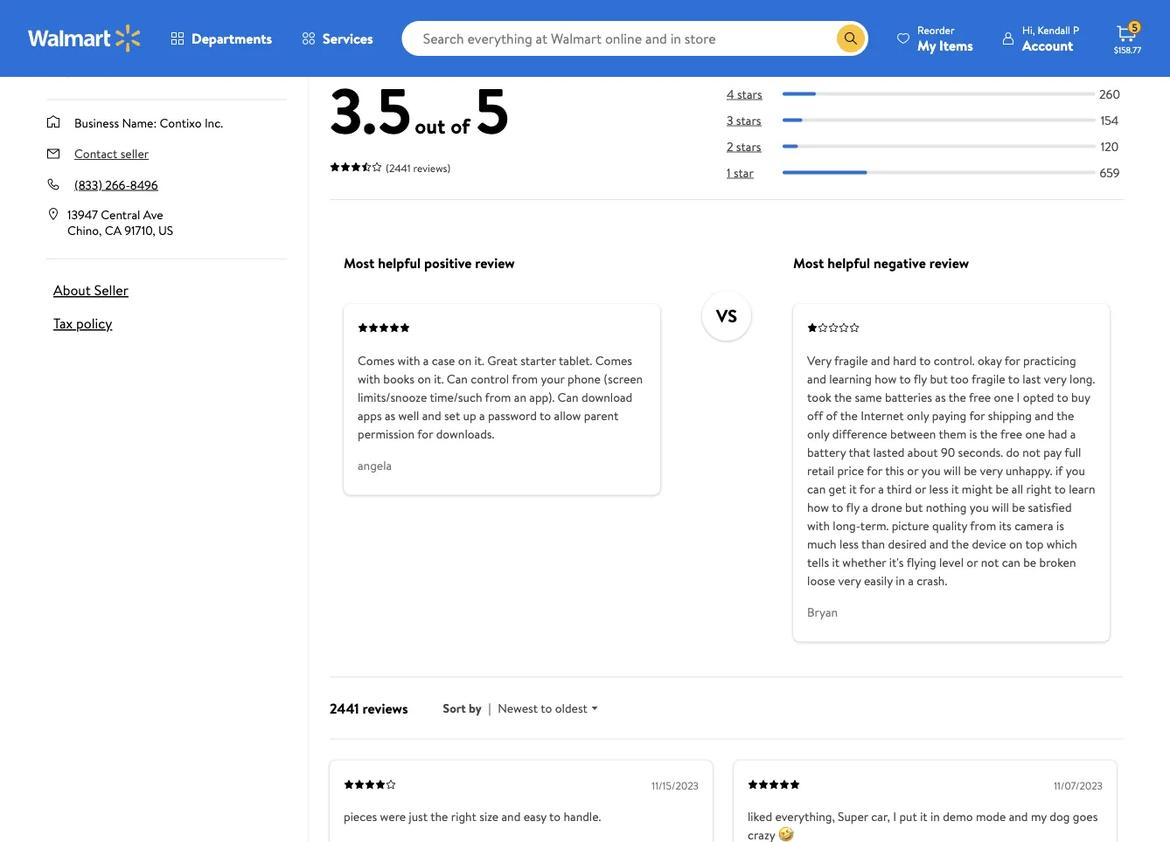 Task type: describe. For each thing, give the bounding box(es) containing it.
demo
[[943, 809, 973, 826]]

contact
[[74, 145, 117, 162]]

0 horizontal spatial but
[[905, 499, 923, 516]]

allow
[[554, 407, 581, 424]]

too
[[950, 370, 969, 388]]

it's
[[889, 554, 904, 571]]

3
[[727, 111, 733, 128]]

for left this
[[867, 462, 882, 479]]

2 stars
[[727, 138, 761, 155]]

for down price
[[859, 481, 875, 498]]

reviews)
[[413, 161, 451, 176]]

as inside comes with a case on it. great starter tablet. comes with books on it. can control from your phone (screen limits/snooze time/such from an app). can download apps as well and set up a password to allow parent permission for downloads.
[[385, 407, 395, 424]]

to down hard
[[899, 370, 911, 388]]

term.
[[860, 517, 889, 534]]

between
[[890, 426, 936, 443]]

|
[[489, 700, 491, 717]]

pieces were just the right size and easy to handle.
[[344, 809, 601, 826]]

unhappy.
[[1006, 462, 1052, 479]]

chino,
[[67, 222, 102, 239]]

contact seller
[[74, 145, 149, 162]]

all inside very fragile and hard to control. okay for practicing and learning how to fly but too fragile to last very long. took the same batteries as the free one i opted to buy off of the internet only paying for shipping and the only difference between them is the free one had a battery that lasted about 90 seconds. do not pay full retail price for this or you will be very unhappy. if you can get it for a third or less it might be all right to learn how to fly a drone but nothing you will be satisfied with long-term. picture quality from its camera is much less than desired and the device on top which tells it whether it's flying level or not can be broken loose very easily in a crash.
[[1012, 481, 1023, 498]]

downloads.
[[436, 426, 494, 443]]

newest to oldest button
[[498, 700, 602, 717]]

comes with a case on it. great starter tablet. comes with books on it. can control from your phone (screen limits/snooze time/such from an app). can download apps as well and set up a password to allow parent permission for downloads.
[[358, 352, 643, 443]]

walmart image
[[28, 24, 142, 52]]

be down top
[[1023, 554, 1036, 571]]

1 horizontal spatial but
[[930, 370, 948, 388]]

be up camera
[[1012, 499, 1025, 516]]

(833) 266-8496
[[74, 176, 158, 193]]

dog
[[1050, 809, 1070, 826]]

newest
[[498, 700, 538, 717]]

2 comes from the left
[[595, 352, 632, 369]]

the right just
[[430, 809, 448, 826]]

i inside liked everything, super car, i put it in demo mode and my dog goes crazy 🤣
[[893, 809, 896, 826]]

contact seller button
[[74, 145, 149, 162]]

to right easy
[[549, 809, 561, 826]]

2 horizontal spatial you
[[1066, 462, 1085, 479]]

260
[[1099, 85, 1120, 102]]

a right up
[[479, 407, 485, 424]]

and inside liked everything, super car, i put it in demo mode and my dog goes crazy 🤣
[[1009, 809, 1028, 826]]

most for most helpful positive review
[[344, 254, 375, 273]]

it right tells
[[832, 554, 839, 571]]

central
[[101, 206, 140, 223]]

0 horizontal spatial it.
[[434, 370, 444, 388]]

them
[[939, 426, 967, 443]]

were
[[380, 809, 406, 826]]

659
[[1100, 164, 1120, 181]]

about seller
[[53, 281, 128, 300]]

3.5 out of 5
[[330, 66, 509, 154]]

level
[[939, 554, 964, 571]]

lasted
[[873, 444, 905, 461]]

to right hard
[[919, 352, 931, 369]]

satisfied
[[1028, 499, 1072, 516]]

mode
[[976, 809, 1006, 826]]

learn
[[1069, 481, 1095, 498]]

0 vertical spatial fly
[[914, 370, 927, 388]]

just
[[409, 809, 428, 826]]

1 vertical spatial free
[[1000, 426, 1022, 443]]

than
[[861, 536, 885, 553]]

on inside very fragile and hard to control. okay for practicing and learning how to fly but too fragile to last very long. took the same batteries as the free one i opted to buy off of the internet only paying for shipping and the only difference between them is the free one had a battery that lasted about 90 seconds. do not pay full retail price for this or you will be very unhappy. if you can get it for a third or less it might be all right to learn how to fly a drone but nothing you will be satisfied with long-term. picture quality from its camera is much less than desired and the device on top which tells it whether it's flying level or not can be broken loose very easily in a crash.
[[1009, 536, 1023, 553]]

long-
[[833, 517, 860, 534]]

0 horizontal spatial one
[[994, 389, 1014, 406]]

1 vertical spatial 5
[[475, 66, 509, 154]]

battery
[[807, 444, 846, 461]]

a right 'had'
[[1070, 426, 1076, 443]]

camera
[[1015, 517, 1053, 534]]

inc.
[[205, 114, 223, 131]]

most helpful positive review
[[344, 254, 515, 273]]

0 horizontal spatial with
[[358, 370, 380, 388]]

0 vertical spatial is
[[969, 426, 977, 443]]

easily
[[864, 572, 893, 590]]

search icon image
[[844, 31, 858, 45]]

same
[[855, 389, 882, 406]]

shop all seller items link
[[46, 61, 151, 78]]

0 horizontal spatial on
[[417, 370, 431, 388]]

shop
[[46, 61, 73, 78]]

3.5
[[330, 66, 411, 154]]

for right okay
[[1005, 352, 1020, 369]]

star
[[734, 164, 754, 181]]

(2441 reviews)
[[386, 161, 451, 176]]

1 vertical spatial or
[[915, 481, 926, 498]]

0 vertical spatial all
[[76, 61, 88, 78]]

broken
[[1039, 554, 1076, 571]]

to left buy
[[1057, 389, 1068, 406]]

last
[[1023, 370, 1041, 388]]

1 horizontal spatial one
[[1025, 426, 1045, 443]]

the up 'had'
[[1057, 407, 1074, 424]]

phone
[[568, 370, 601, 388]]

1 horizontal spatial very
[[980, 462, 1003, 479]]

apps
[[358, 407, 382, 424]]

the up seconds.
[[980, 426, 998, 443]]

most for most helpful negative review
[[793, 254, 824, 273]]

0 vertical spatial can
[[807, 481, 826, 498]]

batteries
[[885, 389, 932, 406]]

helpful for positive
[[378, 254, 421, 273]]

0 horizontal spatial will
[[944, 462, 961, 479]]

top
[[1025, 536, 1044, 553]]

be up might
[[964, 462, 977, 479]]

tablet.
[[559, 352, 592, 369]]

buy
[[1071, 389, 1090, 406]]

download
[[582, 389, 632, 406]]

in inside liked everything, super car, i put it in demo mode and my dog goes crazy 🤣
[[930, 809, 940, 826]]

and down quality
[[930, 536, 949, 553]]

hi,
[[1022, 22, 1035, 37]]

starter
[[520, 352, 556, 369]]

the down too
[[949, 389, 966, 406]]

1 vertical spatial seller
[[120, 145, 149, 162]]

1
[[727, 164, 731, 181]]

13947
[[67, 206, 98, 223]]

for right "paying" at the right of the page
[[969, 407, 985, 424]]

drone
[[871, 499, 902, 516]]

case
[[432, 352, 455, 369]]

whether
[[842, 554, 886, 571]]

review for most helpful positive review
[[475, 254, 515, 273]]

2 vertical spatial or
[[967, 554, 978, 571]]

0 vertical spatial can
[[447, 370, 468, 388]]

time/such
[[430, 389, 482, 406]]

device
[[972, 536, 1006, 553]]

angela
[[358, 457, 392, 475]]

1 horizontal spatial it.
[[474, 352, 484, 369]]

desired
[[888, 536, 927, 553]]

reviews for 2441 reviews
[[363, 699, 408, 719]]

put
[[899, 809, 917, 826]]

permission
[[358, 426, 415, 443]]

4 stars
[[727, 85, 762, 102]]

us
[[158, 222, 173, 239]]

Search search field
[[402, 21, 868, 56]]

to left last on the top
[[1008, 370, 1020, 388]]

car,
[[871, 809, 890, 826]]

0 vertical spatial or
[[907, 462, 918, 479]]

1 horizontal spatial can
[[1002, 554, 1020, 571]]

0 horizontal spatial free
[[969, 389, 991, 406]]

retail
[[807, 462, 834, 479]]

nothing
[[926, 499, 967, 516]]

a up term.
[[862, 499, 868, 516]]

1 star
[[727, 164, 754, 181]]

0 horizontal spatial fly
[[846, 499, 859, 516]]

0 horizontal spatial less
[[839, 536, 859, 553]]

in inside very fragile and hard to control. okay for practicing and learning how to fly but too fragile to last very long. took the same batteries as the free one i opted to buy off of the internet only paying for shipping and the only difference between them is the free one had a battery that lasted about 90 seconds. do not pay full retail price for this or you will be very unhappy. if you can get it for a third or less it might be all right to learn how to fly a drone but nothing you will be satisfied with long-term. picture quality from its camera is much less than desired and the device on top which tells it whether it's flying level or not can be broken loose very easily in a crash.
[[896, 572, 905, 590]]

sort
[[443, 700, 466, 717]]

stars for 2 stars
[[736, 138, 761, 155]]

long.
[[1070, 370, 1095, 388]]

to down 'get'
[[832, 499, 843, 516]]

0 vertical spatial 5
[[1132, 20, 1138, 35]]

0 horizontal spatial right
[[451, 809, 476, 826]]

departments button
[[156, 17, 287, 59]]



Task type: vqa. For each thing, say whether or not it's contained in the screenshot.
COMES
yes



Task type: locate. For each thing, give the bounding box(es) containing it.
5 right the out
[[475, 66, 509, 154]]

0 horizontal spatial from
[[485, 389, 511, 406]]

pay
[[1043, 444, 1062, 461]]

all right shop
[[76, 61, 88, 78]]

comes up the books
[[358, 352, 395, 369]]

internet
[[861, 407, 904, 424]]

2 review from the left
[[929, 254, 969, 273]]

0 horizontal spatial can
[[807, 481, 826, 498]]

1 horizontal spatial fly
[[914, 370, 927, 388]]

up
[[463, 407, 476, 424]]

1 vertical spatial reviews
[[363, 699, 408, 719]]

kendall
[[1037, 22, 1070, 37]]

your
[[541, 370, 565, 388]]

$158.77
[[1114, 44, 1141, 56]]

all
[[76, 61, 88, 78], [1012, 481, 1023, 498]]

review right negative
[[929, 254, 969, 273]]

opted
[[1023, 389, 1054, 406]]

8496
[[130, 176, 158, 193]]

1 horizontal spatial i
[[1017, 389, 1020, 406]]

1 vertical spatial how
[[807, 499, 829, 516]]

0 vertical spatial on
[[458, 352, 472, 369]]

helpful left positive
[[378, 254, 421, 273]]

helpful left negative
[[827, 254, 870, 273]]

ave
[[143, 206, 163, 223]]

1 horizontal spatial can
[[558, 389, 579, 406]]

0 vertical spatial free
[[969, 389, 991, 406]]

is up seconds.
[[969, 426, 977, 443]]

from inside very fragile and hard to control. okay for practicing and learning how to fly but too fragile to last very long. took the same batteries as the free one i opted to buy off of the internet only paying for shipping and the only difference between them is the free one had a battery that lasted about 90 seconds. do not pay full retail price for this or you will be very unhappy. if you can get it for a third or less it might be all right to learn how to fly a drone but nothing you will be satisfied with long-term. picture quality from its camera is much less than desired and the device on top which tells it whether it's flying level or not can be broken loose very easily in a crash.
[[970, 517, 996, 534]]

0 vertical spatial very
[[1044, 370, 1067, 388]]

goes
[[1073, 809, 1098, 826]]

1 horizontal spatial with
[[398, 352, 420, 369]]

seller down name:
[[120, 145, 149, 162]]

0 horizontal spatial can
[[447, 370, 468, 388]]

or right this
[[907, 462, 918, 479]]

a left third on the right
[[878, 481, 884, 498]]

1 progress bar from the top
[[783, 92, 1096, 96]]

1 horizontal spatial less
[[929, 481, 948, 498]]

0 vertical spatial less
[[929, 481, 948, 498]]

comes up (screen
[[595, 352, 632, 369]]

hi, kendall p account
[[1022, 22, 1079, 55]]

most helpful negative review
[[793, 254, 969, 273]]

1 vertical spatial can
[[1002, 554, 1020, 571]]

0 vertical spatial one
[[994, 389, 1014, 406]]

fly up long-
[[846, 499, 859, 516]]

for down well
[[417, 426, 433, 443]]

,
[[152, 222, 155, 239]]

1 vertical spatial stars
[[736, 111, 761, 128]]

fragile
[[834, 352, 868, 369], [971, 370, 1005, 388]]

(833) 266-8496 link
[[74, 176, 158, 193]]

2 progress bar from the top
[[783, 118, 1096, 122]]

and left hard
[[871, 352, 890, 369]]

fly up the batteries
[[914, 370, 927, 388]]

free up do
[[1000, 426, 1022, 443]]

helpful for negative
[[827, 254, 870, 273]]

crazy
[[748, 827, 775, 843]]

the down learning
[[834, 389, 852, 406]]

0 horizontal spatial seller
[[94, 281, 128, 300]]

1 vertical spatial fragile
[[971, 370, 1005, 388]]

0 horizontal spatial i
[[893, 809, 896, 826]]

as up "paying" at the right of the page
[[935, 389, 946, 406]]

one up shipping
[[994, 389, 1014, 406]]

1 horizontal spatial fragile
[[971, 370, 1005, 388]]

very down seconds.
[[980, 462, 1003, 479]]

from up an on the left top of page
[[512, 370, 538, 388]]

1 vertical spatial less
[[839, 536, 859, 553]]

only down the off
[[807, 426, 829, 443]]

free up shipping
[[969, 389, 991, 406]]

with inside very fragile and hard to control. okay for practicing and learning how to fly but too fragile to last very long. took the same batteries as the free one i opted to buy off of the internet only paying for shipping and the only difference between them is the free one had a battery that lasted about 90 seconds. do not pay full retail price for this or you will be very unhappy. if you can get it for a third or less it might be all right to learn how to fly a drone but nothing you will be satisfied with long-term. picture quality from its camera is much less than desired and the device on top which tells it whether it's flying level or not can be broken loose very easily in a crash.
[[807, 517, 830, 534]]

a left crash.
[[908, 572, 914, 590]]

stars right 4 on the top
[[737, 85, 762, 102]]

progress bar
[[783, 92, 1096, 96], [783, 118, 1096, 122], [783, 145, 1096, 148], [783, 171, 1096, 174]]

parent
[[584, 407, 619, 424]]

tax
[[53, 314, 73, 333]]

not
[[1022, 444, 1041, 461], [981, 554, 999, 571]]

the up difference
[[840, 407, 858, 424]]

0 vertical spatial stars
[[737, 85, 762, 102]]

reorder
[[917, 22, 955, 37]]

out
[[415, 111, 445, 140]]

4
[[727, 85, 734, 102]]

(833)
[[74, 176, 102, 193]]

1 horizontal spatial you
[[970, 499, 989, 516]]

very down whether
[[838, 572, 861, 590]]

0 vertical spatial reviews
[[372, 10, 423, 31]]

progress bar for 120
[[783, 145, 1096, 148]]

91710
[[124, 222, 152, 239]]

stars right 3
[[736, 111, 761, 128]]

positive
[[424, 254, 472, 273]]

5 up $158.77
[[1132, 20, 1138, 35]]

control.
[[934, 352, 975, 369]]

Walmart Site-Wide search field
[[402, 21, 868, 56]]

how down 'get'
[[807, 499, 829, 516]]

p
[[1073, 22, 1079, 37]]

1 horizontal spatial will
[[992, 499, 1009, 516]]

a left case
[[423, 352, 429, 369]]

in left demo
[[930, 809, 940, 826]]

1 horizontal spatial 5
[[1132, 20, 1138, 35]]

as
[[935, 389, 946, 406], [385, 407, 395, 424]]

2 most from the left
[[793, 254, 824, 273]]

2 vertical spatial very
[[838, 572, 861, 590]]

0 horizontal spatial helpful
[[378, 254, 421, 273]]

be right might
[[996, 481, 1009, 498]]

vs
[[716, 304, 737, 328]]

less down long-
[[839, 536, 859, 553]]

you down might
[[970, 499, 989, 516]]

picture
[[892, 517, 929, 534]]

newest to oldest
[[498, 700, 588, 717]]

and down opted
[[1035, 407, 1054, 424]]

books
[[383, 370, 415, 388]]

4 progress bar from the top
[[783, 171, 1096, 174]]

progress bar for 659
[[783, 171, 1096, 174]]

to down 'app).'
[[540, 407, 551, 424]]

it inside liked everything, super car, i put it in demo mode and my dog goes crazy 🤣
[[920, 809, 928, 826]]

1 vertical spatial in
[[930, 809, 940, 826]]

and inside comes with a case on it. great starter tablet. comes with books on it. can control from your phone (screen limits/snooze time/such from an app). can download apps as well and set up a password to allow parent permission for downloads.
[[422, 407, 441, 424]]

fragile up learning
[[834, 352, 868, 369]]

fragile down okay
[[971, 370, 1005, 388]]

3 stars
[[727, 111, 761, 128]]

1 review from the left
[[475, 254, 515, 273]]

with up the books
[[398, 352, 420, 369]]

i inside very fragile and hard to control. okay for practicing and learning how to fly but too fragile to last very long. took the same batteries as the free one i opted to buy off of the internet only paying for shipping and the only difference between them is the free one had a battery that lasted about 90 seconds. do not pay full retail price for this or you will be very unhappy. if you can get it for a third or less it might be all right to learn how to fly a drone but nothing you will be satisfied with long-term. picture quality from its camera is much less than desired and the device on top which tells it whether it's flying level or not can be broken loose very easily in a crash.
[[1017, 389, 1020, 406]]

1 horizontal spatial on
[[458, 352, 472, 369]]

2 vertical spatial with
[[807, 517, 830, 534]]

1 vertical spatial it.
[[434, 370, 444, 388]]

review right positive
[[475, 254, 515, 273]]

its
[[999, 517, 1012, 534]]

of right the off
[[826, 407, 837, 424]]

services button
[[287, 17, 388, 59]]

0 horizontal spatial seller
[[90, 61, 119, 78]]

1 horizontal spatial from
[[512, 370, 538, 388]]

it right 'get'
[[849, 481, 857, 498]]

0 vertical spatial only
[[907, 407, 929, 424]]

stars for 3 stars
[[736, 111, 761, 128]]

2 horizontal spatial from
[[970, 517, 996, 534]]

how up same
[[875, 370, 897, 388]]

can down 'retail'
[[807, 481, 826, 498]]

size
[[479, 809, 499, 826]]

can
[[447, 370, 468, 388], [558, 389, 579, 406]]

not down device
[[981, 554, 999, 571]]

and down very
[[807, 370, 826, 388]]

with up limits/snooze
[[358, 370, 380, 388]]

2441
[[330, 699, 359, 719]]

free
[[969, 389, 991, 406], [1000, 426, 1022, 443]]

and left the set
[[422, 407, 441, 424]]

difference
[[832, 426, 887, 443]]

1 vertical spatial will
[[992, 499, 1009, 516]]

of inside 3.5 out of 5
[[451, 111, 470, 140]]

be
[[964, 462, 977, 479], [996, 481, 1009, 498], [1012, 499, 1025, 516], [1023, 554, 1036, 571]]

but left too
[[930, 370, 948, 388]]

but up picture
[[905, 499, 923, 516]]

departments
[[192, 29, 272, 48]]

as inside very fragile and hard to control. okay for practicing and learning how to fly but too fragile to last very long. took the same batteries as the free one i opted to buy off of the internet only paying for shipping and the only difference between them is the free one had a battery that lasted about 90 seconds. do not pay full retail price for this or you will be very unhappy. if you can get it for a third or less it might be all right to learn how to fly a drone but nothing you will be satisfied with long-term. picture quality from its camera is much less than desired and the device on top which tells it whether it's flying level or not can be broken loose very easily in a crash.
[[935, 389, 946, 406]]

by
[[469, 700, 482, 717]]

13947 central ave chino, ca 91710 , us
[[67, 206, 173, 239]]

1 vertical spatial fly
[[846, 499, 859, 516]]

0 horizontal spatial fragile
[[834, 352, 868, 369]]

1 vertical spatial very
[[980, 462, 1003, 479]]

1 comes from the left
[[358, 352, 395, 369]]

0 vertical spatial it.
[[474, 352, 484, 369]]

3 progress bar from the top
[[783, 145, 1096, 148]]

had
[[1048, 426, 1067, 443]]

0 vertical spatial not
[[1022, 444, 1041, 461]]

and right the size
[[502, 809, 521, 826]]

business
[[74, 114, 119, 131]]

as down limits/snooze
[[385, 407, 395, 424]]

can down device
[[1002, 554, 1020, 571]]

seller left items
[[90, 61, 119, 78]]

1 horizontal spatial comes
[[595, 352, 632, 369]]

2 vertical spatial stars
[[736, 138, 761, 155]]

on right the books
[[417, 370, 431, 388]]

i left opted
[[1017, 389, 1020, 406]]

do
[[1006, 444, 1020, 461]]

can up the time/such
[[447, 370, 468, 388]]

stars for 4 stars
[[737, 85, 762, 102]]

for inside comes with a case on it. great starter tablet. comes with books on it. can control from your phone (screen limits/snooze time/such from an app). can download apps as well and set up a password to allow parent permission for downloads.
[[417, 426, 433, 443]]

1 vertical spatial but
[[905, 499, 923, 516]]

oldest
[[555, 700, 588, 717]]

0 vertical spatial how
[[875, 370, 897, 388]]

0 horizontal spatial of
[[451, 111, 470, 140]]

it
[[849, 481, 857, 498], [951, 481, 959, 498], [832, 554, 839, 571], [920, 809, 928, 826]]

0 horizontal spatial you
[[921, 462, 941, 479]]

1 horizontal spatial seller
[[330, 10, 368, 31]]

you right 'if'
[[1066, 462, 1085, 479]]

tells
[[807, 554, 829, 571]]

in down it's
[[896, 572, 905, 590]]

2 helpful from the left
[[827, 254, 870, 273]]

stars right the '2'
[[736, 138, 761, 155]]

1 vertical spatial on
[[417, 370, 431, 388]]

tax policy button
[[46, 314, 119, 333]]

or
[[907, 462, 918, 479], [915, 481, 926, 498], [967, 554, 978, 571]]

1 vertical spatial of
[[826, 407, 837, 424]]

on right case
[[458, 352, 472, 369]]

1 vertical spatial only
[[807, 426, 829, 443]]

1 vertical spatial can
[[558, 389, 579, 406]]

1 helpful from the left
[[378, 254, 421, 273]]

1 horizontal spatial helpful
[[827, 254, 870, 273]]

in
[[896, 572, 905, 590], [930, 809, 940, 826]]

to inside comes with a case on it. great starter tablet. comes with books on it. can control from your phone (screen limits/snooze time/such from an app). can download apps as well and set up a password to allow parent permission for downloads.
[[540, 407, 551, 424]]

11/15/2023
[[652, 779, 699, 794]]

0 horizontal spatial review
[[475, 254, 515, 273]]

set
[[444, 407, 460, 424]]

0 horizontal spatial is
[[969, 426, 977, 443]]

right inside very fragile and hard to control. okay for practicing and learning how to fly but too fragile to last very long. took the same batteries as the free one i opted to buy off of the internet only paying for shipping and the only difference between them is the free one had a battery that lasted about 90 seconds. do not pay full retail price for this or you will be very unhappy. if you can get it for a third or less it might be all right to learn how to fly a drone but nothing you will be satisfied with long-term. picture quality from its camera is much less than desired and the device on top which tells it whether it's flying level or not can be broken loose very easily in a crash.
[[1026, 481, 1052, 498]]

practicing
[[1023, 352, 1076, 369]]

the up level
[[951, 536, 969, 553]]

2 horizontal spatial very
[[1044, 370, 1067, 388]]

2 vertical spatial on
[[1009, 536, 1023, 553]]

less up nothing
[[929, 481, 948, 498]]

liked
[[748, 809, 772, 826]]

it. down case
[[434, 370, 444, 388]]

review for most helpful negative review
[[929, 254, 969, 273]]

very down practicing
[[1044, 370, 1067, 388]]

right left the size
[[451, 809, 476, 826]]

0 vertical spatial seller
[[330, 10, 368, 31]]

with up much
[[807, 517, 830, 534]]

from up device
[[970, 517, 996, 534]]

only up between
[[907, 407, 929, 424]]

0 horizontal spatial as
[[385, 407, 395, 424]]

can up allow
[[558, 389, 579, 406]]

1 horizontal spatial is
[[1056, 517, 1064, 534]]

less
[[929, 481, 948, 498], [839, 536, 859, 553]]

11/07/2023
[[1054, 779, 1103, 794]]

1 vertical spatial from
[[485, 389, 511, 406]]

2 horizontal spatial on
[[1009, 536, 1023, 553]]

1 horizontal spatial right
[[1026, 481, 1052, 498]]

1 vertical spatial all
[[1012, 481, 1023, 498]]

1 horizontal spatial review
[[929, 254, 969, 273]]

seller
[[90, 61, 119, 78], [120, 145, 149, 162]]

progress bar for 260
[[783, 92, 1096, 96]]

on
[[458, 352, 472, 369], [417, 370, 431, 388], [1009, 536, 1023, 553]]

1 horizontal spatial in
[[930, 809, 940, 826]]

to left oldest
[[541, 700, 552, 717]]

0 vertical spatial seller
[[90, 61, 119, 78]]

0 vertical spatial from
[[512, 370, 538, 388]]

hard
[[893, 352, 917, 369]]

everything,
[[775, 809, 835, 826]]

0 vertical spatial of
[[451, 111, 470, 140]]

pieces
[[344, 809, 377, 826]]

0 horizontal spatial most
[[344, 254, 375, 273]]

266-
[[105, 176, 130, 193]]

tax policy
[[53, 314, 112, 333]]

of inside very fragile and hard to control. okay for practicing and learning how to fly but too fragile to last very long. took the same batteries as the free one i opted to buy off of the internet only paying for shipping and the only difference between them is the free one had a battery that lasted about 90 seconds. do not pay full retail price for this or you will be very unhappy. if you can get it for a third or less it might be all right to learn how to fly a drone but nothing you will be satisfied with long-term. picture quality from its camera is much less than desired and the device on top which tells it whether it's flying level or not can be broken loose very easily in a crash.
[[826, 407, 837, 424]]

1 horizontal spatial most
[[793, 254, 824, 273]]

one left 'had'
[[1025, 426, 1045, 443]]

0 vertical spatial with
[[398, 352, 420, 369]]

1 horizontal spatial not
[[1022, 444, 1041, 461]]

154
[[1101, 111, 1119, 128]]

loose
[[807, 572, 835, 590]]

easy
[[524, 809, 546, 826]]

it up nothing
[[951, 481, 959, 498]]

(2441 reviews) link
[[330, 158, 451, 177]]

it right the put
[[920, 809, 928, 826]]

progress bar for 154
[[783, 118, 1096, 122]]

on left top
[[1009, 536, 1023, 553]]

get
[[829, 481, 846, 498]]

0 vertical spatial fragile
[[834, 352, 868, 369]]

1 horizontal spatial as
[[935, 389, 946, 406]]

i left the put
[[893, 809, 896, 826]]

app).
[[529, 389, 555, 406]]

or right third on the right
[[915, 481, 926, 498]]

to down 'if'
[[1054, 481, 1066, 498]]

and left my at the bottom
[[1009, 809, 1028, 826]]

contixo
[[160, 114, 202, 131]]

reviews for seller reviews
[[372, 10, 423, 31]]

not up unhappy.
[[1022, 444, 1041, 461]]

1 vertical spatial not
[[981, 554, 999, 571]]

1 most from the left
[[344, 254, 375, 273]]

1 vertical spatial i
[[893, 809, 896, 826]]

0 horizontal spatial all
[[76, 61, 88, 78]]

from down control
[[485, 389, 511, 406]]

reorder my items
[[917, 22, 973, 55]]

0 vertical spatial in
[[896, 572, 905, 590]]

5
[[1132, 20, 1138, 35], [475, 66, 509, 154]]

or right level
[[967, 554, 978, 571]]

1 horizontal spatial only
[[907, 407, 929, 424]]

name:
[[122, 114, 157, 131]]

2 vertical spatial from
[[970, 517, 996, 534]]

0 vertical spatial as
[[935, 389, 946, 406]]

quality
[[932, 517, 967, 534]]

1 vertical spatial is
[[1056, 517, 1064, 534]]

0 horizontal spatial how
[[807, 499, 829, 516]]

will down 90
[[944, 462, 961, 479]]

🤣
[[778, 827, 790, 843]]



